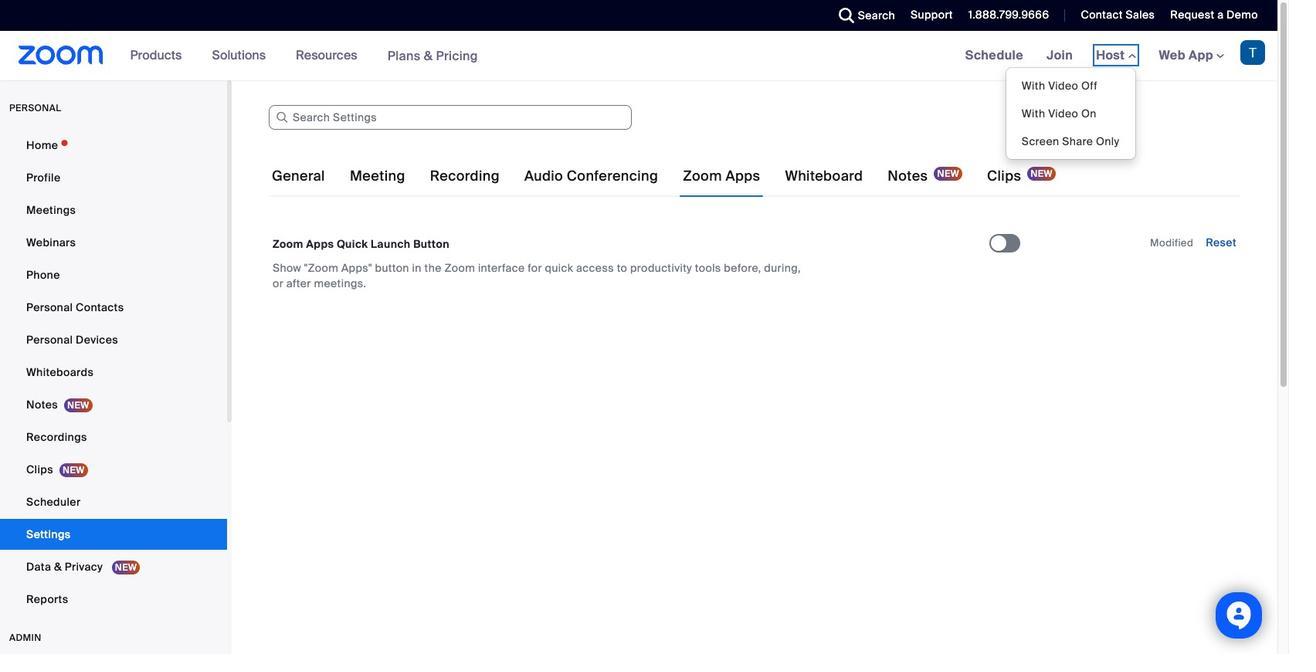 Task type: locate. For each thing, give the bounding box(es) containing it.
web app
[[1160, 47, 1214, 63]]

clips inside tabs of my account settings page tab list
[[988, 167, 1022, 185]]

apps"
[[342, 261, 372, 275]]

products
[[130, 47, 182, 63]]

0 vertical spatial notes
[[888, 167, 929, 185]]

video inside with video on link
[[1049, 107, 1079, 121]]

plans & pricing link
[[388, 48, 478, 64], [388, 48, 478, 64]]

launch
[[371, 237, 411, 251]]

clips link
[[0, 454, 227, 485]]

request
[[1171, 8, 1215, 22]]

to
[[617, 261, 628, 275]]

personal up whiteboards
[[26, 333, 73, 347]]

0 vertical spatial zoom
[[683, 167, 722, 185]]

0 horizontal spatial notes
[[26, 398, 58, 412]]

1 vertical spatial zoom
[[273, 237, 304, 251]]

& right plans
[[424, 48, 433, 64]]

reset button
[[1207, 236, 1237, 250]]

tabs of my account settings page tab list
[[269, 155, 1060, 198]]

request a demo
[[1171, 8, 1259, 22]]

settings
[[26, 528, 71, 542]]

join link
[[1036, 31, 1085, 80]]

screen share only
[[1022, 134, 1120, 148]]

products button
[[130, 31, 189, 80]]

recording
[[430, 167, 500, 185]]

or
[[273, 277, 284, 291]]

0 horizontal spatial clips
[[26, 463, 53, 477]]

notes inside tabs of my account settings page tab list
[[888, 167, 929, 185]]

general
[[272, 167, 325, 185]]

quick
[[337, 237, 368, 251]]

with video off
[[1022, 79, 1098, 93]]

clips
[[988, 167, 1022, 185], [26, 463, 53, 477]]

&
[[424, 48, 433, 64], [54, 560, 62, 574]]

contact sales link
[[1070, 0, 1160, 31], [1082, 8, 1156, 22]]

show
[[273, 261, 301, 275]]

1 with from the top
[[1022, 79, 1046, 93]]

personal for personal contacts
[[26, 301, 73, 315]]

with for with video off
[[1022, 79, 1046, 93]]

1 vertical spatial clips
[[26, 463, 53, 477]]

schedule
[[966, 47, 1024, 63]]

0 horizontal spatial zoom
[[273, 237, 304, 251]]

zoom
[[683, 167, 722, 185], [273, 237, 304, 251], [445, 261, 475, 275]]

& inside data & privacy link
[[54, 560, 62, 574]]

with up with video on
[[1022, 79, 1046, 93]]

& inside product information navigation
[[424, 48, 433, 64]]

1 vertical spatial with
[[1022, 107, 1046, 121]]

zoom for zoom apps
[[683, 167, 722, 185]]

video left on
[[1049, 107, 1079, 121]]

1.888.799.9666
[[969, 8, 1050, 22]]

personal
[[26, 301, 73, 315], [26, 333, 73, 347]]

clips down screen share only link
[[988, 167, 1022, 185]]

2 vertical spatial zoom
[[445, 261, 475, 275]]

reports
[[26, 593, 68, 607]]

whiteboards link
[[0, 357, 227, 388]]

scheduler link
[[0, 487, 227, 518]]

notes
[[888, 167, 929, 185], [26, 398, 58, 412]]

0 vertical spatial with
[[1022, 79, 1046, 93]]

1 horizontal spatial zoom
[[445, 261, 475, 275]]

notes inside notes link
[[26, 398, 58, 412]]

1 horizontal spatial notes
[[888, 167, 929, 185]]

Search Settings text field
[[269, 105, 632, 130]]

app
[[1189, 47, 1214, 63]]

data & privacy
[[26, 560, 106, 574]]

0 vertical spatial clips
[[988, 167, 1022, 185]]

banner
[[0, 31, 1278, 160]]

off
[[1082, 79, 1098, 93]]

1 vertical spatial notes
[[26, 398, 58, 412]]

1 horizontal spatial apps
[[726, 167, 761, 185]]

screen share only link
[[1007, 128, 1136, 155]]

with video on link
[[1007, 100, 1136, 128]]

"zoom
[[304, 261, 339, 275]]

meetings navigation
[[954, 31, 1278, 160]]

video for on
[[1049, 107, 1079, 121]]

2 video from the top
[[1049, 107, 1079, 121]]

personal down phone
[[26, 301, 73, 315]]

personal devices
[[26, 333, 118, 347]]

zoom logo image
[[19, 46, 103, 65]]

1 vertical spatial video
[[1049, 107, 1079, 121]]

search
[[858, 9, 896, 22]]

during,
[[765, 261, 801, 275]]

2 personal from the top
[[26, 333, 73, 347]]

0 horizontal spatial apps
[[306, 237, 334, 251]]

data
[[26, 560, 51, 574]]

1 vertical spatial personal
[[26, 333, 73, 347]]

1 personal from the top
[[26, 301, 73, 315]]

& right data
[[54, 560, 62, 574]]

0 vertical spatial personal
[[26, 301, 73, 315]]

quick
[[545, 261, 574, 275]]

1 horizontal spatial clips
[[988, 167, 1022, 185]]

contact sales
[[1082, 8, 1156, 22]]

0 vertical spatial &
[[424, 48, 433, 64]]

with
[[1022, 79, 1046, 93], [1022, 107, 1046, 121]]

2 horizontal spatial zoom
[[683, 167, 722, 185]]

personal devices link
[[0, 325, 227, 356]]

zoom inside 'show "zoom apps" button in the zoom interface for quick access to productivity tools before, during, or after meetings.'
[[445, 261, 475, 275]]

0 vertical spatial video
[[1049, 79, 1079, 93]]

web app button
[[1160, 47, 1225, 63]]

host
[[1097, 47, 1129, 63]]

web
[[1160, 47, 1186, 63]]

apps
[[726, 167, 761, 185], [306, 237, 334, 251]]

with up the screen
[[1022, 107, 1046, 121]]

sales
[[1126, 8, 1156, 22]]

0 horizontal spatial &
[[54, 560, 62, 574]]

zoom for zoom apps quick launch button
[[273, 237, 304, 251]]

1 video from the top
[[1049, 79, 1079, 93]]

0 vertical spatial apps
[[726, 167, 761, 185]]

support link
[[900, 0, 957, 31], [911, 8, 954, 22]]

phone link
[[0, 260, 227, 291]]

1 horizontal spatial &
[[424, 48, 433, 64]]

meetings link
[[0, 195, 227, 226]]

zoom inside tabs of my account settings page tab list
[[683, 167, 722, 185]]

1 vertical spatial apps
[[306, 237, 334, 251]]

show "zoom apps" button in the zoom interface for quick access to productivity tools before, during, or after meetings.
[[273, 261, 801, 291]]

solutions button
[[212, 31, 273, 80]]

schedule link
[[954, 31, 1036, 80]]

2 with from the top
[[1022, 107, 1046, 121]]

webinars
[[26, 236, 76, 250]]

1 vertical spatial &
[[54, 560, 62, 574]]

banner containing products
[[0, 31, 1278, 160]]

apps inside tabs of my account settings page tab list
[[726, 167, 761, 185]]

only
[[1097, 134, 1120, 148]]

video left the off at right top
[[1049, 79, 1079, 93]]

for
[[528, 261, 542, 275]]

conferencing
[[567, 167, 659, 185]]

after
[[287, 277, 311, 291]]

video inside with video off link
[[1049, 79, 1079, 93]]

clips up scheduler
[[26, 463, 53, 477]]



Task type: describe. For each thing, give the bounding box(es) containing it.
plans & pricing
[[388, 48, 478, 64]]

personal for personal devices
[[26, 333, 73, 347]]

contact
[[1082, 8, 1124, 22]]

access
[[577, 261, 614, 275]]

webinars link
[[0, 227, 227, 258]]

the
[[425, 261, 442, 275]]

search button
[[828, 0, 900, 31]]

personal menu menu
[[0, 130, 227, 617]]

clips inside personal menu menu
[[26, 463, 53, 477]]

notes link
[[0, 390, 227, 420]]

privacy
[[65, 560, 103, 574]]

with for with video on
[[1022, 107, 1046, 121]]

audio conferencing
[[525, 167, 659, 185]]

on
[[1082, 107, 1097, 121]]

interface
[[478, 261, 525, 275]]

contacts
[[76, 301, 124, 315]]

video for off
[[1049, 79, 1079, 93]]

profile link
[[0, 162, 227, 193]]

pricing
[[436, 48, 478, 64]]

meeting
[[350, 167, 406, 185]]

scheduler
[[26, 495, 81, 509]]

& for privacy
[[54, 560, 62, 574]]

recordings
[[26, 430, 87, 444]]

personal contacts link
[[0, 292, 227, 323]]

zoom apps quick launch button
[[273, 237, 450, 251]]

meetings.
[[314, 277, 367, 291]]

reset
[[1207, 236, 1237, 250]]

button
[[375, 261, 410, 275]]

productivity
[[631, 261, 693, 275]]

profile
[[26, 171, 61, 185]]

in
[[412, 261, 422, 275]]

button
[[414, 237, 450, 251]]

home
[[26, 138, 58, 152]]

with video on
[[1022, 107, 1097, 121]]

settings link
[[0, 519, 227, 550]]

reports link
[[0, 584, 227, 615]]

& for pricing
[[424, 48, 433, 64]]

before,
[[724, 261, 762, 275]]

zoom apps
[[683, 167, 761, 185]]

resources button
[[296, 31, 365, 80]]

personal
[[9, 102, 61, 114]]

home link
[[0, 130, 227, 161]]

solutions
[[212, 47, 266, 63]]

resources
[[296, 47, 358, 63]]

devices
[[76, 333, 118, 347]]

recordings link
[[0, 422, 227, 453]]

share
[[1063, 134, 1094, 148]]

modified
[[1151, 236, 1194, 250]]

whiteboards
[[26, 366, 94, 379]]

join
[[1047, 47, 1074, 63]]

product information navigation
[[119, 31, 490, 81]]

screen
[[1022, 134, 1060, 148]]

support
[[911, 8, 954, 22]]

personal contacts
[[26, 301, 124, 315]]

whiteboard
[[786, 167, 864, 185]]

with video off link
[[1007, 72, 1136, 100]]

demo
[[1227, 8, 1259, 22]]

phone
[[26, 268, 60, 282]]

a
[[1218, 8, 1225, 22]]

host button
[[1097, 47, 1137, 63]]

apps for zoom apps quick launch button
[[306, 237, 334, 251]]

profile picture image
[[1241, 40, 1266, 65]]

admin
[[9, 632, 42, 645]]

tools
[[695, 261, 722, 275]]

meetings
[[26, 203, 76, 217]]

plans
[[388, 48, 421, 64]]

apps for zoom apps
[[726, 167, 761, 185]]



Task type: vqa. For each thing, say whether or not it's contained in the screenshot.
'Modified'
yes



